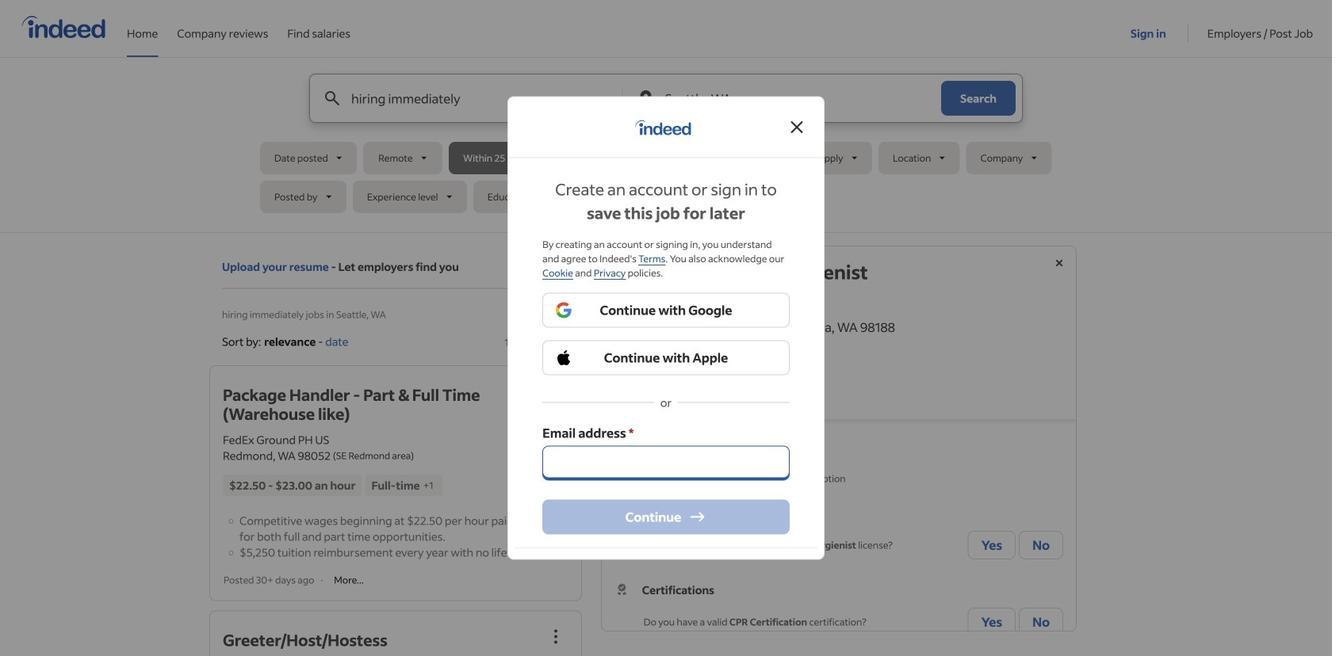 Task type: locate. For each thing, give the bounding box(es) containing it.
job actions for greeter/host/hostess is collapsed image
[[547, 628, 566, 647]]

None search field
[[260, 74, 1073, 220]]

close job details image
[[1050, 254, 1069, 273]]

close image
[[788, 118, 807, 137]]

indeed image
[[635, 120, 699, 135], [635, 120, 691, 135]]



Task type: vqa. For each thing, say whether or not it's contained in the screenshot.
close job details icon
yes



Task type: describe. For each thing, give the bounding box(es) containing it.
official indeed logo element
[[635, 120, 699, 139]]

certifications group
[[615, 582, 1064, 640]]

save this job image
[[727, 374, 746, 393]]

job actions for package handler - part & full time (warehouse like) is collapsed image
[[547, 382, 566, 401]]

help icon image
[[551, 332, 570, 351]]

login window dialog
[[508, 97, 825, 560]]

licenses group
[[615, 505, 1064, 563]]

not interested image
[[775, 374, 794, 393]]



